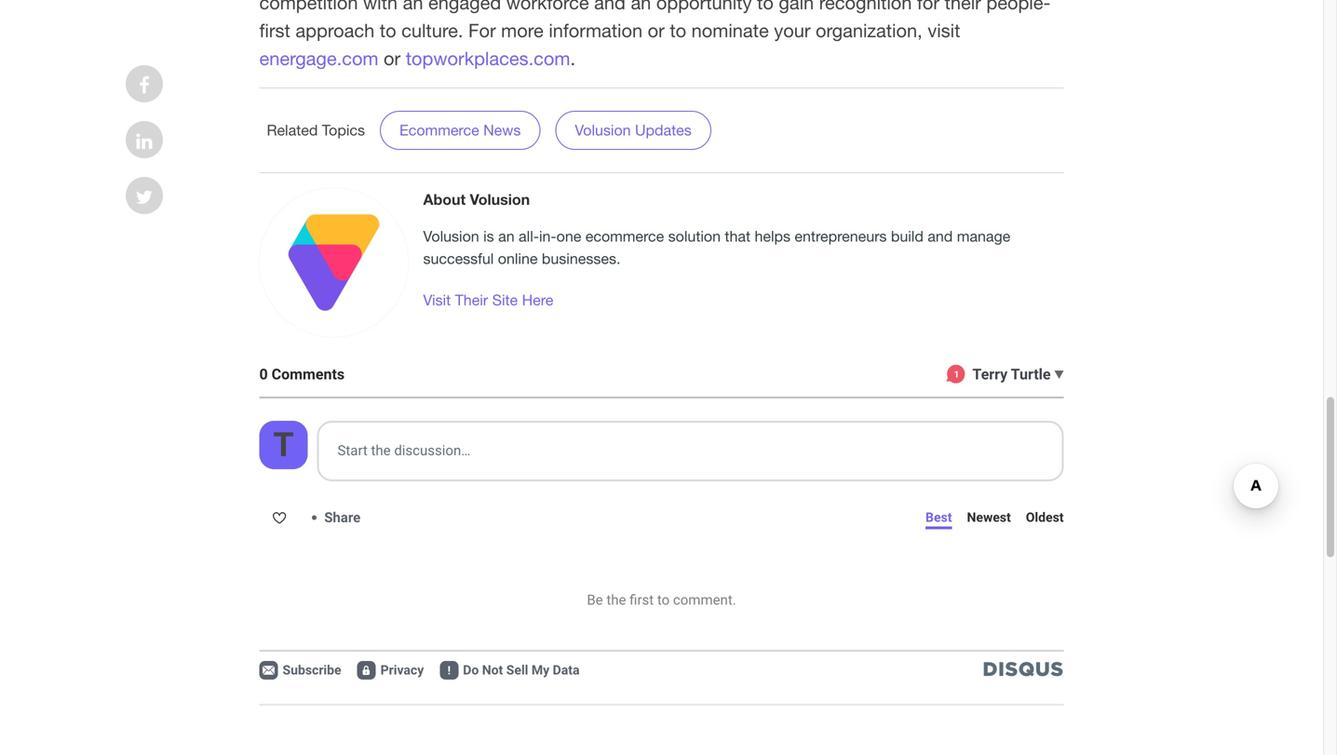 Task type: describe. For each thing, give the bounding box(es) containing it.
online
[[498, 250, 538, 267]]

solution
[[668, 228, 721, 245]]

an
[[498, 228, 515, 245]]

ecommerce news link
[[380, 111, 540, 150]]

topworkplaces.com
[[406, 48, 570, 70]]

entrepreneurs
[[795, 228, 887, 245]]

businesses.
[[542, 250, 621, 267]]

ecommerce
[[585, 228, 664, 245]]

updates
[[635, 122, 692, 139]]

here
[[522, 292, 553, 309]]

manage
[[957, 228, 1010, 245]]

related topics
[[267, 122, 365, 139]]

topics
[[322, 122, 365, 139]]

volusion updates link
[[555, 111, 711, 150]]

energage.com link
[[259, 48, 378, 70]]

ecommerce news
[[399, 122, 521, 139]]

build
[[891, 228, 924, 245]]

their
[[455, 292, 488, 309]]

1 vertical spatial volusion
[[470, 191, 530, 208]]

.
[[570, 48, 575, 70]]

related
[[267, 122, 318, 139]]

and
[[928, 228, 953, 245]]

about volusion
[[423, 191, 530, 208]]



Task type: vqa. For each thing, say whether or not it's contained in the screenshot.
helps
yes



Task type: locate. For each thing, give the bounding box(es) containing it.
volusion inside volusion is an all-in-one ecommerce solution that helps entrepreneurs build and manage successful online businesses.
[[423, 228, 479, 245]]

volusion for is
[[423, 228, 479, 245]]

energage.com or topworkplaces.com .
[[259, 48, 575, 70]]

volusion
[[575, 122, 631, 139], [470, 191, 530, 208], [423, 228, 479, 245]]

is
[[483, 228, 494, 245]]

or
[[384, 48, 401, 70]]

ecommerce
[[399, 122, 479, 139]]

visit their site here link
[[423, 289, 553, 312]]

volusion for updates
[[575, 122, 631, 139]]

0 vertical spatial volusion
[[575, 122, 631, 139]]

topworkplaces.com link
[[406, 48, 570, 70]]

volusion up successful
[[423, 228, 479, 245]]

news
[[483, 122, 521, 139]]

2 vertical spatial volusion
[[423, 228, 479, 245]]

visit their site here
[[423, 292, 553, 309]]

site
[[492, 292, 518, 309]]

successful
[[423, 250, 494, 267]]

one
[[556, 228, 581, 245]]

twitter image
[[136, 188, 153, 207]]

all-
[[519, 228, 539, 245]]

that
[[725, 228, 751, 245]]

volusion is an all-in-one ecommerce solution that helps entrepreneurs build and manage successful online businesses.
[[423, 228, 1010, 267]]

visit
[[423, 292, 451, 309]]

facebook image
[[139, 76, 150, 95]]

volusion up an
[[470, 191, 530, 208]]

linkedin image
[[136, 132, 152, 151]]

volusion updates
[[575, 122, 692, 139]]

helps
[[755, 228, 791, 245]]

volusion left updates
[[575, 122, 631, 139]]

about
[[423, 191, 466, 208]]

energage.com
[[259, 48, 378, 70]]

in-
[[539, 228, 556, 245]]



